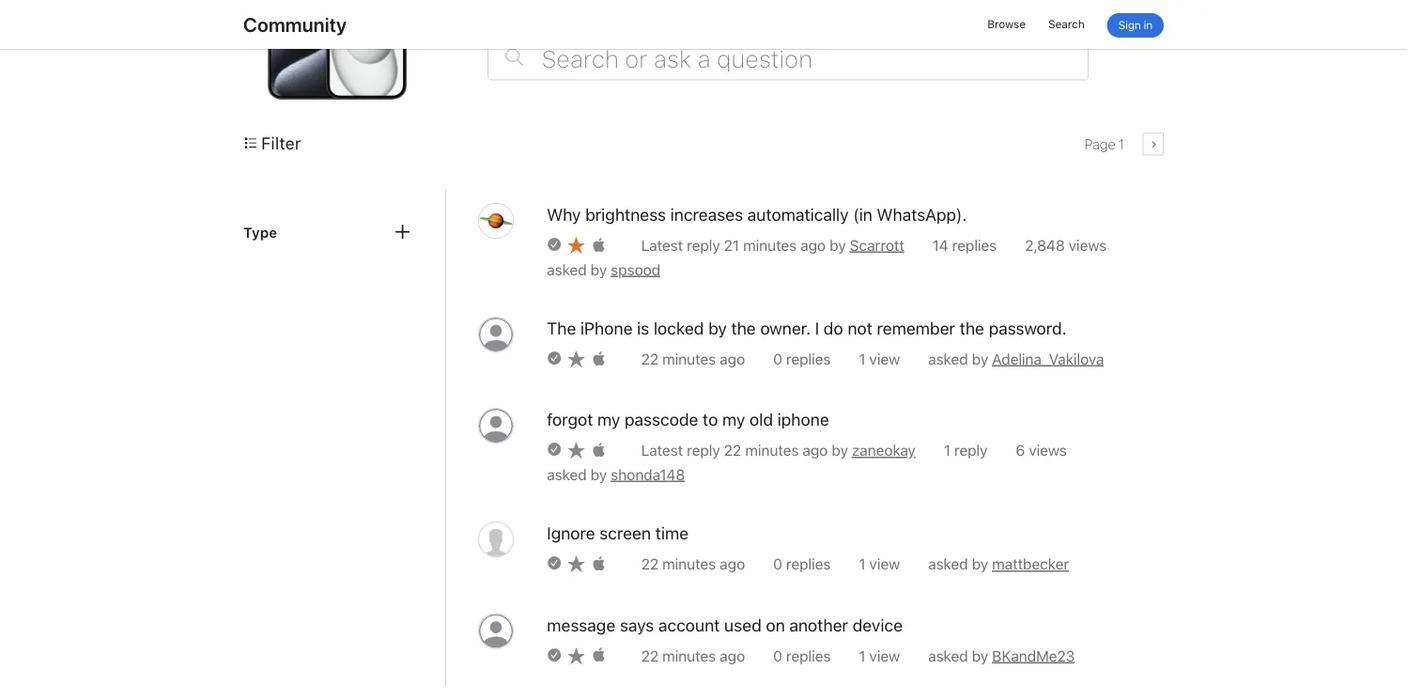 Task type: locate. For each thing, give the bounding box(es) containing it.
22 minutes ago inside message says account used on another device element
[[641, 647, 745, 665]]

reply inside the why brightness increases automatically (in whatsapp). "element"
[[687, 236, 720, 254]]

ago inside message says account used on another device element
[[720, 647, 745, 665]]

by left spsood
[[591, 261, 607, 278]]

view down device
[[870, 647, 900, 665]]

minutes inside the iphone is locked by the owner. i do not remember the password. element
[[663, 350, 716, 368]]

asked inside 2,848 views asked by spsood
[[547, 261, 587, 278]]

my right to
[[722, 410, 745, 430]]

0 replies for another
[[773, 647, 831, 665]]

replies inside ignore screen time element
[[786, 555, 831, 573]]

view inside the iphone is locked by the owner. i do not remember the password. element
[[870, 350, 900, 368]]

0 for another
[[773, 647, 782, 665]]

the iphone is locked by the owner. i do not remember the password. element
[[478, 317, 1161, 408]]

ago inside forgot my passcode to my old iphone element
[[803, 442, 828, 459]]

brightness
[[585, 205, 666, 225]]

minutes down locked
[[663, 350, 716, 368]]

replies inside the why brightness increases automatically (in whatsapp). "element"
[[952, 236, 997, 254]]

2 vertical spatial 0
[[773, 647, 782, 665]]

on
[[766, 615, 785, 635]]

1 view inside ignore screen time element
[[859, 555, 900, 573]]

22
[[641, 350, 659, 368], [724, 442, 742, 459], [641, 555, 659, 573], [641, 647, 659, 665]]

owner.
[[760, 318, 811, 339]]

1
[[1119, 136, 1125, 152], [859, 350, 866, 368], [944, 442, 951, 459], [859, 555, 866, 573], [859, 647, 866, 665]]

0 vertical spatial latest
[[641, 236, 683, 254]]

14 replies
[[933, 236, 997, 254]]

Search or ask a question text field
[[488, 35, 1089, 80]]

minutes down account in the bottom of the page
[[663, 647, 716, 665]]

search
[[1049, 17, 1085, 31]]

1 up device
[[859, 555, 866, 573]]

by inside ignore screen time element
[[972, 555, 989, 573]]

0 vertical spatial 1 view
[[859, 350, 900, 368]]

0 replies
[[773, 350, 831, 368], [773, 555, 831, 573], [773, 647, 831, 665]]

latest inside forgot my passcode to my old iphone element
[[641, 442, 683, 459]]

reply left 21
[[687, 236, 720, 254]]

ago down message says account used on another device link
[[720, 647, 745, 665]]

increases
[[671, 205, 743, 225]]

by left bkandme23
[[972, 647, 989, 665]]

spsood image
[[478, 203, 514, 239]]

minutes inside message says account used on another device element
[[663, 647, 716, 665]]

adelina_vakilova button
[[992, 348, 1104, 370]]

views right 2,848 at the top right of the page
[[1069, 236, 1107, 254]]

22 inside the iphone is locked by the owner. i do not remember the password. element
[[641, 350, 659, 368]]

the
[[731, 318, 756, 339], [960, 318, 985, 339]]

1 down "not"
[[859, 350, 866, 368]]

views inside 2,848 views asked by spsood
[[1069, 236, 1107, 254]]

the iphone is locked by the owner. i do not remember the password. link
[[547, 317, 1067, 341]]

2 1 view from the top
[[859, 555, 900, 573]]

0 inside the iphone is locked by the owner. i do not remember the password. element
[[773, 350, 782, 368]]

★
[[568, 235, 585, 256], [568, 348, 585, 370], [568, 440, 585, 461], [568, 554, 585, 575], [568, 645, 585, 666]]

zaneokay button
[[852, 440, 916, 462]]

0 for the
[[773, 350, 782, 368]]

★ inside the why brightness increases automatically (in whatsapp). "element"
[[568, 235, 585, 256]]

minutes down the time
[[663, 555, 716, 573]]

standalone image inside the why brightness increases automatically (in whatsapp). "element"
[[591, 237, 607, 256]]

the left owner.
[[731, 318, 756, 339]]

1 0 replies from the top
[[773, 350, 831, 368]]

is
[[637, 318, 649, 339]]

do
[[824, 318, 843, 339]]

sign in
[[1119, 18, 1153, 32]]

2 0 from the top
[[773, 555, 782, 573]]

★ for message
[[568, 645, 585, 666]]

ago for account
[[720, 647, 745, 665]]

2 ★ from the top
[[568, 348, 585, 370]]

search link
[[1049, 14, 1085, 35]]

1 for message says account used on another device
[[859, 647, 866, 665]]

22 inside message says account used on another device element
[[641, 647, 659, 665]]

ago down iphone
[[803, 442, 828, 459]]

asked for the iphone is locked by the owner. i do not remember the password.
[[928, 350, 968, 368]]

4 ★ from the top
[[568, 554, 585, 575]]

asked down 'forgot'
[[547, 466, 587, 484]]

1 right 'zaneokay'
[[944, 442, 951, 459]]

latest up spsood
[[641, 236, 683, 254]]

adelina_vakilova image
[[478, 317, 514, 352]]

★ inside ignore screen time element
[[568, 554, 585, 575]]

1 view
[[859, 350, 900, 368], [859, 555, 900, 573], [859, 647, 900, 665]]

ago down automatically
[[801, 236, 826, 254]]

my right 'forgot'
[[597, 410, 620, 430]]

3 ★ from the top
[[568, 440, 585, 461]]

★ inside message says account used on another device element
[[568, 645, 585, 666]]

1 ★ from the top
[[568, 235, 585, 256]]

replies for the
[[786, 350, 831, 368]]

★ down why at left
[[568, 235, 585, 256]]

browse link
[[988, 14, 1026, 35]]

minutes for is
[[663, 350, 716, 368]]

22 minutes ago for is
[[641, 350, 745, 368]]

minutes down old
[[745, 442, 799, 459]]

0 replies inside message says account used on another device element
[[773, 647, 831, 665]]

3 22 minutes ago from the top
[[641, 647, 745, 665]]

1 inside message says account used on another device element
[[859, 647, 866, 665]]

standalone image down iphone
[[591, 351, 607, 370]]

★ down the ignore
[[568, 554, 585, 575]]

0 vertical spatial 0
[[773, 350, 782, 368]]

3 0 from the top
[[773, 647, 782, 665]]

1 vertical spatial 1 view
[[859, 555, 900, 573]]

3 view from the top
[[870, 647, 900, 665]]

22 down "forgot my passcode to my old iphone" "link"
[[724, 442, 742, 459]]

22 for time
[[641, 555, 659, 573]]

bkandme23 image
[[478, 613, 514, 649]]

whatsapp).
[[877, 205, 967, 225]]

ago inside the iphone is locked by the owner. i do not remember the password. element
[[720, 350, 745, 368]]

0 inside message says account used on another device element
[[773, 647, 782, 665]]

ago up message says account used on another device
[[720, 555, 745, 573]]

reply down to
[[687, 442, 720, 459]]

view down "not"
[[870, 350, 900, 368]]

standalone image
[[591, 237, 607, 256], [591, 351, 607, 370], [547, 353, 562, 366]]

by inside 2,848 views asked by spsood
[[591, 261, 607, 278]]

0 vertical spatial view
[[870, 350, 900, 368]]

my
[[597, 410, 620, 430], [722, 410, 745, 430]]

2 vertical spatial 22 minutes ago
[[641, 647, 745, 665]]

1 the from the left
[[731, 318, 756, 339]]

type
[[243, 224, 277, 240]]

(in
[[853, 205, 873, 225]]

view
[[870, 350, 900, 368], [870, 555, 900, 573], [870, 647, 900, 665]]

latest for increases
[[641, 236, 683, 254]]

view inside message says account used on another device element
[[870, 647, 900, 665]]

22 minutes ago
[[641, 350, 745, 368], [641, 555, 745, 573], [641, 647, 745, 665]]

community
[[243, 13, 347, 36]]

minutes for time
[[663, 555, 716, 573]]

22 down the time
[[641, 555, 659, 573]]

ago inside ignore screen time element
[[720, 555, 745, 573]]

ignore screen time link
[[547, 522, 689, 547]]

message says account used on another device element
[[478, 613, 1161, 686]]

2 vertical spatial 1 view
[[859, 647, 900, 665]]

1 view inside the iphone is locked by the owner. i do not remember the password. element
[[859, 350, 900, 368]]

ago
[[801, 236, 826, 254], [720, 350, 745, 368], [803, 442, 828, 459], [720, 555, 745, 573], [720, 647, 745, 665]]

3 1 view from the top
[[859, 647, 900, 665]]

2 0 replies from the top
[[773, 555, 831, 573]]

22 minutes ago down account in the bottom of the page
[[641, 647, 745, 665]]

22 minutes ago down locked
[[641, 350, 745, 368]]

0 vertical spatial 22 minutes ago
[[641, 350, 745, 368]]

replies down another
[[786, 647, 831, 665]]

1 view from the top
[[870, 350, 900, 368]]

1 vertical spatial 0
[[773, 555, 782, 573]]

old
[[750, 410, 773, 430]]

asked left bkandme23
[[928, 647, 968, 665]]

iphone
[[778, 410, 829, 430]]

another
[[790, 615, 848, 635]]

0 inside ignore screen time element
[[773, 555, 782, 573]]

0 vertical spatial 0 replies
[[773, 350, 831, 368]]

0 replies down the iphone is locked by the owner. i do not remember the password. link
[[773, 350, 831, 368]]

1 22 minutes ago from the top
[[641, 350, 745, 368]]

1 inside the iphone is locked by the owner. i do not remember the password. element
[[859, 350, 866, 368]]

views for why brightness increases automatically (in whatsapp).
[[1069, 236, 1107, 254]]

1 horizontal spatial the
[[960, 318, 985, 339]]

1 view down device
[[859, 647, 900, 665]]

by inside 6 views asked by shonda148
[[591, 466, 607, 484]]

replies inside message says account used on another device element
[[786, 647, 831, 665]]

1 vertical spatial 0 replies
[[773, 555, 831, 573]]

by left the 'scarrott'
[[830, 236, 846, 254]]

community link
[[243, 13, 347, 36]]

22 minutes ago inside ignore screen time element
[[641, 555, 745, 573]]

reply
[[687, 236, 720, 254], [687, 442, 720, 459], [955, 442, 988, 459]]

view up device
[[870, 555, 900, 573]]

0 horizontal spatial the
[[731, 318, 756, 339]]

1 0 from the top
[[773, 350, 782, 368]]

2 latest from the top
[[641, 442, 683, 459]]

1 for ignore screen time
[[859, 555, 866, 573]]

22 minutes ago inside the iphone is locked by the owner. i do not remember the password. element
[[641, 350, 745, 368]]

replies
[[952, 236, 997, 254], [786, 350, 831, 368], [786, 555, 831, 573], [786, 647, 831, 665]]

reply for passcode
[[687, 442, 720, 459]]

22 inside ignore screen time element
[[641, 555, 659, 573]]

22 down is
[[641, 350, 659, 368]]

by left mattbecker
[[972, 555, 989, 573]]

sign
[[1119, 18, 1141, 32]]

sign in link
[[1108, 13, 1164, 38]]

0 down owner.
[[773, 350, 782, 368]]

2 vertical spatial view
[[870, 647, 900, 665]]

1 vertical spatial views
[[1029, 442, 1067, 459]]

shonda148
[[611, 466, 685, 484]]

standalone image down brightness
[[591, 237, 607, 256]]

1 for the iphone is locked by the owner. i do not remember the password.
[[859, 350, 866, 368]]

22 for account
[[641, 647, 659, 665]]

not
[[848, 318, 873, 339]]

the up the asked by adelina_vakilova
[[960, 318, 985, 339]]

0 vertical spatial views
[[1069, 236, 1107, 254]]

minutes inside ignore screen time element
[[663, 555, 716, 573]]

the iphone is locked by the owner. i do not remember the password.
[[547, 318, 1067, 339]]

mattbecker image
[[478, 522, 514, 557]]

why
[[547, 205, 581, 225]]

views right 6 on the bottom right of page
[[1029, 442, 1067, 459]]

22 down says
[[641, 647, 659, 665]]

1 view for device
[[859, 647, 900, 665]]

★ down the message
[[568, 645, 585, 666]]

views inside 6 views asked by shonda148
[[1029, 442, 1067, 459]]

scarrott
[[850, 236, 905, 254]]

asked inside message says account used on another device element
[[928, 647, 968, 665]]

asked left mattbecker
[[928, 555, 968, 573]]

★ down 'forgot'
[[568, 440, 585, 461]]

2 vertical spatial 0 replies
[[773, 647, 831, 665]]

1 view down "not"
[[859, 350, 900, 368]]

3 0 replies from the top
[[773, 647, 831, 665]]

views
[[1069, 236, 1107, 254], [1029, 442, 1067, 459]]

0
[[773, 350, 782, 368], [773, 555, 782, 573], [773, 647, 782, 665]]

remember
[[877, 318, 956, 339]]

6
[[1016, 442, 1025, 459]]

latest
[[641, 236, 683, 254], [641, 442, 683, 459]]

★ for ignore
[[568, 554, 585, 575]]

2 the from the left
[[960, 318, 985, 339]]

0 up the on
[[773, 555, 782, 573]]

22 inside forgot my passcode to my old iphone element
[[724, 442, 742, 459]]

1 view inside message says account used on another device element
[[859, 647, 900, 665]]

1 view up device
[[859, 555, 900, 573]]

message says account used on another device link
[[547, 613, 903, 638]]

★ inside forgot my passcode to my old iphone element
[[568, 440, 585, 461]]

latest inside the why brightness increases automatically (in whatsapp). "element"
[[641, 236, 683, 254]]

0 replies down another
[[773, 647, 831, 665]]

1 horizontal spatial views
[[1069, 236, 1107, 254]]

by right locked
[[708, 318, 727, 339]]

1 1 view from the top
[[859, 350, 900, 368]]

★ for forgot
[[568, 440, 585, 461]]

asked down remember
[[928, 350, 968, 368]]

standalone image
[[547, 239, 562, 252], [591, 442, 607, 461], [547, 444, 562, 457], [591, 556, 607, 575], [547, 558, 562, 571], [591, 647, 607, 666], [547, 649, 562, 663]]

2 22 minutes ago from the top
[[641, 555, 745, 573]]

1 latest from the top
[[641, 236, 683, 254]]

1 vertical spatial view
[[870, 555, 900, 573]]

1 down device
[[859, 647, 866, 665]]

asked inside ignore screen time element
[[928, 555, 968, 573]]

adelina_vakilova
[[992, 350, 1104, 368]]

type button
[[243, 222, 421, 242]]

0 replies inside the iphone is locked by the owner. i do not remember the password. element
[[773, 350, 831, 368]]

replies for another
[[786, 647, 831, 665]]

replies down the iphone is locked by the owner. i do not remember the password. link
[[786, 350, 831, 368]]

asked
[[547, 261, 587, 278], [928, 350, 968, 368], [547, 466, 587, 484], [928, 555, 968, 573], [928, 647, 968, 665]]

minutes down why brightness increases automatically (in whatsapp). link
[[743, 236, 797, 254]]

asked inside the iphone is locked by the owner. i do not remember the password. element
[[928, 350, 968, 368]]

1 vertical spatial 22 minutes ago
[[641, 555, 745, 573]]

replies right the 14 at the right top of the page
[[952, 236, 997, 254]]

replies inside the iphone is locked by the owner. i do not remember the password. element
[[786, 350, 831, 368]]

★ down the
[[568, 348, 585, 370]]

0 horizontal spatial views
[[1029, 442, 1067, 459]]

21
[[724, 236, 739, 254]]

minutes for account
[[663, 647, 716, 665]]

0 replies inside ignore screen time element
[[773, 555, 831, 573]]

★ inside the iphone is locked by the owner. i do not remember the password. element
[[568, 348, 585, 370]]

screen
[[600, 524, 651, 544]]

minutes inside forgot my passcode to my old iphone element
[[745, 442, 799, 459]]

1 inside ignore screen time element
[[859, 555, 866, 573]]

2 view from the top
[[870, 555, 900, 573]]

account
[[658, 615, 720, 635]]

replies up another
[[786, 555, 831, 573]]

0 replies up another
[[773, 555, 831, 573]]

22 minutes ago down the time
[[641, 555, 745, 573]]

1 vertical spatial latest
[[641, 442, 683, 459]]

1 horizontal spatial my
[[722, 410, 745, 430]]

why brightness increases automatically (in whatsapp). link
[[547, 203, 967, 228]]

★ for the
[[568, 348, 585, 370]]

minutes
[[743, 236, 797, 254], [663, 350, 716, 368], [745, 442, 799, 459], [663, 555, 716, 573], [663, 647, 716, 665]]

0 down the on
[[773, 647, 782, 665]]

forgot
[[547, 410, 593, 430]]

by inside message says account used on another device element
[[972, 647, 989, 665]]

latest reply 21 minutes ago by scarrott
[[641, 236, 905, 254]]

asked down why at left
[[547, 261, 587, 278]]

0 horizontal spatial my
[[597, 410, 620, 430]]

latest up shonda148 on the left of the page
[[641, 442, 683, 459]]

by left shonda148 on the left of the page
[[591, 466, 607, 484]]

ago up forgot my passcode to my old iphone
[[720, 350, 745, 368]]

1 right page
[[1119, 136, 1125, 152]]

5 ★ from the top
[[568, 645, 585, 666]]

2,848
[[1025, 236, 1065, 254]]



Task type: describe. For each thing, give the bounding box(es) containing it.
mattbecker button
[[992, 553, 1069, 575]]

message says account used on another device
[[547, 615, 903, 635]]

spsood
[[611, 261, 661, 278]]

asked for ignore screen time
[[928, 555, 968, 573]]

i
[[815, 318, 819, 339]]

scarrott button
[[850, 235, 905, 257]]

password.
[[989, 318, 1067, 339]]

ignore screen time
[[547, 524, 689, 544]]

shonda148 image
[[478, 408, 514, 444]]

1 view for owner.
[[859, 350, 900, 368]]

forgot my passcode to my old iphone element
[[478, 408, 1161, 522]]

shonda148 button
[[611, 464, 685, 486]]

1 my from the left
[[597, 410, 620, 430]]

forgot my passcode to my old iphone link
[[547, 408, 829, 433]]

22 minutes ago for account
[[641, 647, 745, 665]]

in
[[1144, 18, 1153, 32]]

asked by adelina_vakilova
[[928, 350, 1104, 368]]

locked
[[654, 318, 704, 339]]

Apple Community search field
[[488, 35, 1089, 80]]

browse
[[988, 17, 1026, 31]]

standalone image for brightness
[[591, 237, 607, 256]]

2,848 views asked by spsood
[[547, 236, 1107, 278]]

asked by mattbecker
[[928, 555, 1069, 573]]

forgot my passcode to my old iphone
[[547, 410, 829, 430]]

filter button
[[243, 132, 301, 156]]

views for forgot my passcode to my old iphone
[[1029, 442, 1067, 459]]

reply left 6 on the bottom right of page
[[955, 442, 988, 459]]

replies for whatsapp).
[[952, 236, 997, 254]]

Page 1 text field
[[1071, 134, 1139, 154]]

ignore
[[547, 524, 595, 544]]

zaneokay
[[852, 442, 916, 459]]

bkandme23 button
[[992, 645, 1075, 667]]

latest reply 22 minutes ago by zaneokay
[[641, 442, 916, 459]]

view for owner.
[[870, 350, 900, 368]]

6 views asked by shonda148
[[547, 442, 1067, 484]]

spsood button
[[611, 259, 661, 281]]

says
[[620, 615, 654, 635]]

1 inside forgot my passcode to my old iphone element
[[944, 442, 951, 459]]

time
[[655, 524, 689, 544]]

view inside ignore screen time element
[[870, 555, 900, 573]]

asked by bkandme23
[[928, 647, 1075, 665]]

ago for is
[[720, 350, 745, 368]]

device
[[853, 615, 903, 635]]

bkandme23
[[992, 647, 1075, 665]]

passcode
[[625, 410, 698, 430]]

asked inside 6 views asked by shonda148
[[547, 466, 587, 484]]

used
[[724, 615, 762, 635]]

ago for time
[[720, 555, 745, 573]]

filter
[[261, 133, 301, 154]]

standalone image for iphone
[[591, 351, 607, 370]]

asked for message says account used on another device
[[928, 647, 968, 665]]

view for device
[[870, 647, 900, 665]]

ignore screen time element
[[478, 522, 1161, 613]]

minutes inside the why brightness increases automatically (in whatsapp). "element"
[[743, 236, 797, 254]]

iphone
[[581, 318, 633, 339]]

to
[[703, 410, 718, 430]]

by left 'zaneokay'
[[832, 442, 848, 459]]

page
[[1085, 136, 1116, 152]]

reply for increases
[[687, 236, 720, 254]]

22 for is
[[641, 350, 659, 368]]

1 inside page 1 text field
[[1119, 136, 1125, 152]]

automatically
[[748, 205, 849, 225]]

by left adelina_vakilova
[[972, 350, 989, 368]]

why brightness increases automatically (in whatsapp). element
[[478, 203, 1161, 317]]

0 replies for the
[[773, 350, 831, 368]]

22 minutes ago for time
[[641, 555, 745, 573]]

standalone image down the
[[547, 353, 562, 366]]

the
[[547, 318, 576, 339]]

latest for passcode
[[641, 442, 683, 459]]

why brightness increases automatically (in whatsapp).
[[547, 205, 967, 225]]

★ for why
[[568, 235, 585, 256]]

2 my from the left
[[722, 410, 745, 430]]

ago inside the why brightness increases automatically (in whatsapp). "element"
[[801, 236, 826, 254]]

1 reply
[[944, 442, 988, 459]]

mattbecker
[[992, 555, 1069, 573]]

14
[[933, 236, 949, 254]]

page 1
[[1085, 136, 1125, 152]]

message
[[547, 615, 616, 635]]



Task type: vqa. For each thing, say whether or not it's contained in the screenshot.
third ANY
no



